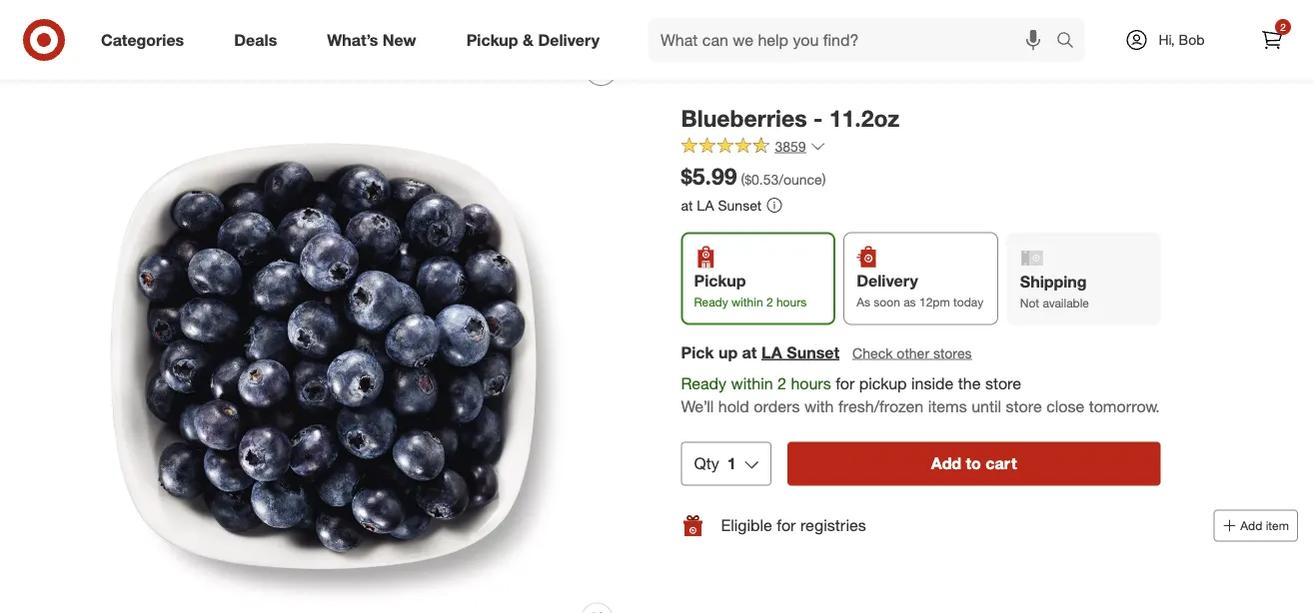 Task type: describe. For each thing, give the bounding box(es) containing it.
not
[[1020, 295, 1040, 310]]

pickup for ready
[[694, 271, 746, 291]]

pickup ready within 2 hours
[[694, 271, 807, 309]]

other
[[897, 344, 930, 362]]

cart
[[986, 454, 1017, 474]]

deals link
[[217, 18, 302, 62]]

soon
[[874, 294, 901, 309]]

available
[[1043, 295, 1090, 310]]

what's new link
[[310, 18, 441, 62]]

add for add item
[[1241, 519, 1263, 534]]

$5.99
[[681, 163, 737, 191]]

0 vertical spatial delivery
[[538, 30, 600, 50]]

&
[[523, 30, 534, 50]]

What can we help you find? suggestions appear below search field
[[649, 18, 1062, 62]]

3859
[[775, 138, 806, 155]]

pickup for &
[[466, 30, 518, 50]]

new
[[383, 30, 416, 50]]

deals
[[234, 30, 277, 50]]

what's new
[[327, 30, 416, 50]]

1 horizontal spatial la
[[762, 343, 783, 362]]

search
[[1048, 32, 1096, 52]]

check
[[853, 344, 893, 362]]

today
[[954, 294, 984, 309]]

eligible for registries
[[721, 516, 866, 536]]

categories
[[101, 30, 184, 50]]

items
[[928, 397, 967, 416]]

la sunset button
[[762, 341, 840, 364]]

1 vertical spatial store
[[1006, 397, 1042, 416]]

1 horizontal spatial at
[[742, 343, 757, 362]]

for inside ready within 2 hours for pickup inside the store we'll hold orders with fresh/frozen items until store close tomorrow.
[[836, 374, 855, 393]]

add item
[[1241, 519, 1290, 534]]

delivery as soon as 12pm today
[[857, 271, 984, 309]]

registries
[[801, 516, 866, 536]]

hi,
[[1159, 31, 1175, 48]]

fresh/frozen
[[839, 397, 924, 416]]

at la sunset
[[681, 197, 762, 214]]

pickup
[[859, 374, 907, 393]]

what's
[[327, 30, 378, 50]]

0 vertical spatial store
[[986, 374, 1022, 393]]

we'll
[[681, 397, 714, 416]]

as
[[904, 294, 916, 309]]

ready inside ready within 2 hours for pickup inside the store we'll hold orders with fresh/frozen items until store close tomorrow.
[[681, 374, 727, 393]]

delivery inside "delivery as soon as 12pm today"
[[857, 271, 918, 291]]

add for add to cart
[[931, 454, 962, 474]]

blueberries
[[681, 104, 807, 132]]

(
[[741, 171, 745, 189]]

tomorrow.
[[1089, 397, 1160, 416]]

add to cart button
[[787, 442, 1161, 486]]



Task type: vqa. For each thing, say whether or not it's contained in the screenshot.
right delivery
yes



Task type: locate. For each thing, give the bounding box(es) containing it.
2 up pick up at la sunset
[[767, 294, 773, 309]]

0 horizontal spatial add
[[931, 454, 962, 474]]

la
[[697, 197, 714, 214], [762, 343, 783, 362]]

add item button
[[1214, 510, 1299, 542]]

sunset
[[718, 197, 762, 214], [787, 343, 840, 362]]

0 vertical spatial sunset
[[718, 197, 762, 214]]

hi, bob
[[1159, 31, 1205, 48]]

sunset down "("
[[718, 197, 762, 214]]

0 vertical spatial ready
[[694, 294, 728, 309]]

add inside add to cart button
[[931, 454, 962, 474]]

1 horizontal spatial 2
[[778, 374, 787, 393]]

0 horizontal spatial 2
[[767, 294, 773, 309]]

as
[[857, 294, 871, 309]]

add
[[931, 454, 962, 474], [1241, 519, 1263, 534]]

orders
[[754, 397, 800, 416]]

/ounce
[[779, 171, 823, 189]]

for right eligible
[[777, 516, 796, 536]]

1 vertical spatial within
[[731, 374, 773, 393]]

pickup & delivery link
[[449, 18, 625, 62]]

0 vertical spatial pickup
[[466, 30, 518, 50]]

bob
[[1179, 31, 1205, 48]]

qty 1
[[694, 454, 737, 474]]

until
[[972, 397, 1002, 416]]

pickup & delivery
[[466, 30, 600, 50]]

within
[[732, 294, 763, 309], [731, 374, 773, 393]]

0 vertical spatial within
[[732, 294, 763, 309]]

1 vertical spatial ready
[[681, 374, 727, 393]]

2 vertical spatial 2
[[778, 374, 787, 393]]

-
[[814, 104, 823, 132]]

hold
[[718, 397, 750, 416]]

the
[[958, 374, 981, 393]]

hours
[[777, 294, 807, 309], [791, 374, 831, 393]]

2 link
[[1251, 18, 1295, 62]]

ready within 2 hours for pickup inside the store we'll hold orders with fresh/frozen items until store close tomorrow.
[[681, 374, 1160, 416]]

ready
[[694, 294, 728, 309], [681, 374, 727, 393]]

up
[[719, 343, 738, 362]]

pick
[[681, 343, 714, 362]]

)
[[823, 171, 826, 189]]

0 horizontal spatial at
[[681, 197, 693, 214]]

hours inside ready within 2 hours for pickup inside the store we'll hold orders with fresh/frozen items until store close tomorrow.
[[791, 374, 831, 393]]

1 vertical spatial add
[[1241, 519, 1263, 534]]

inside
[[912, 374, 954, 393]]

pickup inside pickup ready within 2 hours
[[694, 271, 746, 291]]

0 vertical spatial la
[[697, 197, 714, 214]]

2 inside pickup ready within 2 hours
[[767, 294, 773, 309]]

0 horizontal spatial pickup
[[466, 30, 518, 50]]

qty
[[694, 454, 720, 474]]

1 vertical spatial pickup
[[694, 271, 746, 291]]

within inside pickup ready within 2 hours
[[732, 294, 763, 309]]

to
[[966, 454, 982, 474]]

delivery
[[538, 30, 600, 50], [857, 271, 918, 291]]

ready inside pickup ready within 2 hours
[[694, 294, 728, 309]]

1 vertical spatial 2
[[767, 294, 773, 309]]

la right the up
[[762, 343, 783, 362]]

1 vertical spatial sunset
[[787, 343, 840, 362]]

0 horizontal spatial delivery
[[538, 30, 600, 50]]

hours inside pickup ready within 2 hours
[[777, 294, 807, 309]]

0 horizontal spatial sunset
[[718, 197, 762, 214]]

1 vertical spatial la
[[762, 343, 783, 362]]

11.2oz
[[829, 104, 900, 132]]

0 horizontal spatial la
[[697, 197, 714, 214]]

2 up orders
[[778, 374, 787, 393]]

1 vertical spatial hours
[[791, 374, 831, 393]]

1 horizontal spatial delivery
[[857, 271, 918, 291]]

ready up we'll
[[681, 374, 727, 393]]

at right the up
[[742, 343, 757, 362]]

1 vertical spatial at
[[742, 343, 757, 362]]

add left to
[[931, 454, 962, 474]]

12pm
[[920, 294, 950, 309]]

la down $5.99
[[697, 197, 714, 214]]

blueberries - 11.2oz, 1 of 8 image
[[16, 38, 633, 615]]

1 vertical spatial for
[[777, 516, 796, 536]]

close
[[1047, 397, 1085, 416]]

1 horizontal spatial sunset
[[787, 343, 840, 362]]

store
[[986, 374, 1022, 393], [1006, 397, 1042, 416]]

1 horizontal spatial add
[[1241, 519, 1263, 534]]

eligible
[[721, 516, 773, 536]]

search button
[[1048, 18, 1096, 66]]

pickup
[[466, 30, 518, 50], [694, 271, 746, 291]]

with
[[805, 397, 834, 416]]

delivery right "&"
[[538, 30, 600, 50]]

stores
[[934, 344, 972, 362]]

store up until in the right bottom of the page
[[986, 374, 1022, 393]]

for
[[836, 374, 855, 393], [777, 516, 796, 536]]

1 horizontal spatial pickup
[[694, 271, 746, 291]]

check other stores
[[853, 344, 972, 362]]

pickup up the up
[[694, 271, 746, 291]]

1 vertical spatial delivery
[[857, 271, 918, 291]]

pick up at la sunset
[[681, 343, 840, 362]]

2 horizontal spatial 2
[[1281, 20, 1286, 33]]

pickup left "&"
[[466, 30, 518, 50]]

for left the pickup
[[836, 374, 855, 393]]

delivery up soon
[[857, 271, 918, 291]]

categories link
[[84, 18, 209, 62]]

blueberries - 11.2oz
[[681, 104, 900, 132]]

at
[[681, 197, 693, 214], [742, 343, 757, 362]]

3859 link
[[681, 137, 826, 160]]

hours up with
[[791, 374, 831, 393]]

add to cart
[[931, 454, 1017, 474]]

1
[[728, 454, 737, 474]]

$5.99 ( $0.53 /ounce )
[[681, 163, 826, 191]]

0 vertical spatial hours
[[777, 294, 807, 309]]

check other stores button
[[852, 342, 973, 364]]

0 vertical spatial add
[[931, 454, 962, 474]]

$0.53
[[745, 171, 779, 189]]

add inside the add item button
[[1241, 519, 1263, 534]]

store right until in the right bottom of the page
[[1006, 397, 1042, 416]]

ready up pick at the right bottom of page
[[694, 294, 728, 309]]

0 vertical spatial 2
[[1281, 20, 1286, 33]]

within inside ready within 2 hours for pickup inside the store we'll hold orders with fresh/frozen items until store close tomorrow.
[[731, 374, 773, 393]]

add left item
[[1241, 519, 1263, 534]]

0 vertical spatial for
[[836, 374, 855, 393]]

sunset up with
[[787, 343, 840, 362]]

hours up la sunset 'button'
[[777, 294, 807, 309]]

0 vertical spatial at
[[681, 197, 693, 214]]

shipping
[[1020, 272, 1087, 292]]

2 inside ready within 2 hours for pickup inside the store we'll hold orders with fresh/frozen items until store close tomorrow.
[[778, 374, 787, 393]]

2 right bob at the right
[[1281, 20, 1286, 33]]

0 horizontal spatial for
[[777, 516, 796, 536]]

within up the hold
[[731, 374, 773, 393]]

at down $5.99
[[681, 197, 693, 214]]

shipping not available
[[1020, 272, 1090, 310]]

within up pick up at la sunset
[[732, 294, 763, 309]]

2
[[1281, 20, 1286, 33], [767, 294, 773, 309], [778, 374, 787, 393]]

1 horizontal spatial for
[[836, 374, 855, 393]]

item
[[1266, 519, 1290, 534]]



